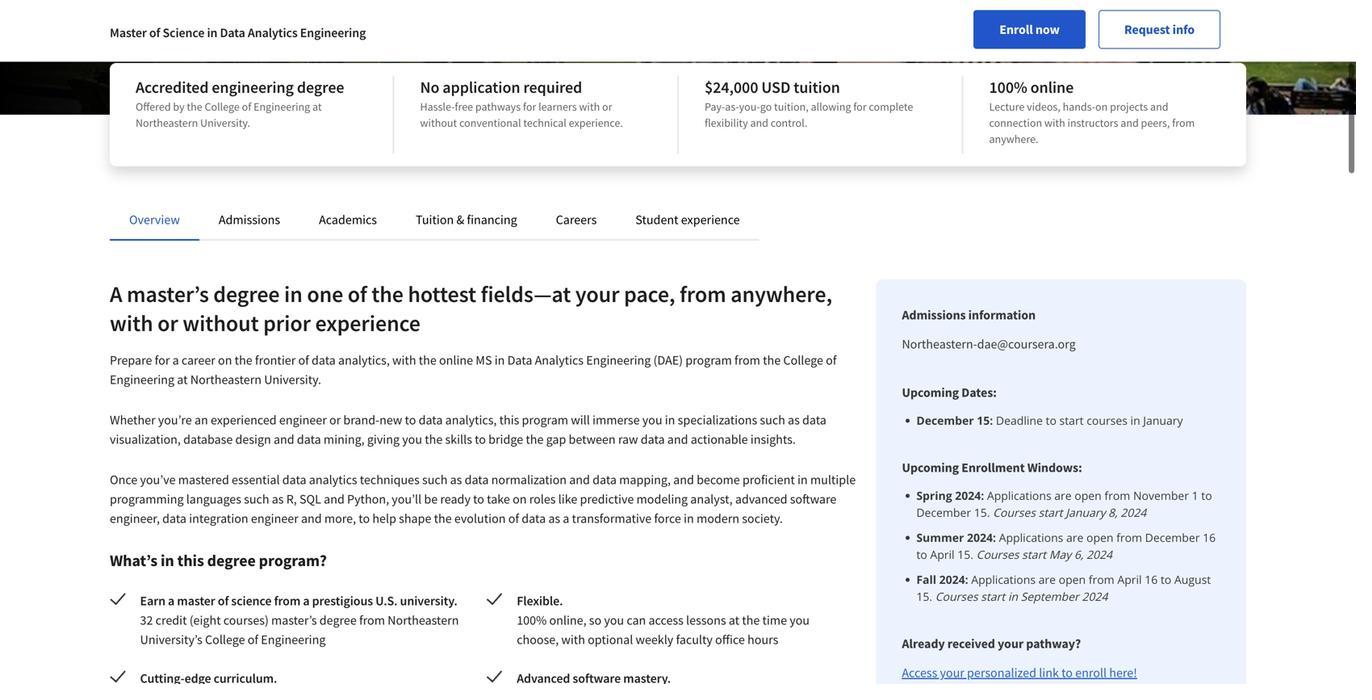 Task type: vqa. For each thing, say whether or not it's contained in the screenshot.
Received at the bottom right
yes



Task type: locate. For each thing, give the bounding box(es) containing it.
the down be
[[434, 510, 452, 527]]

are inside applications are open from april 16 to august 15.
[[1039, 572, 1056, 587]]

admissions for admissions information
[[902, 307, 966, 323]]

15.
[[974, 505, 990, 520], [958, 547, 974, 562], [917, 589, 933, 604]]

list item down courses start january 8, 2024
[[917, 529, 1221, 563]]

your up personalized
[[998, 636, 1024, 652]]

december down upcoming dates:
[[917, 413, 974, 428]]

earn a master of science from a prestigious u.s. university. 32 credit (eight courses) master's degree from northeastern university's college of engineering
[[140, 593, 459, 648]]

data inside prepare for a career on the frontier of data analytics, with the online ms in data analytics engineering (dae) program from the college of engineering at northeastern university.
[[508, 352, 533, 368]]

start
[[1060, 413, 1084, 428], [1039, 505, 1063, 520], [1022, 547, 1047, 562], [981, 589, 1006, 604]]

mapping,
[[620, 472, 671, 488]]

100% up choose,
[[517, 612, 547, 628]]

1 vertical spatial program
[[522, 412, 569, 428]]

to down 'python,'
[[359, 510, 370, 527]]

engineer inside once you've mastered essential data analytics techniques such as data normalization and data mapping, and become proficient in multiple programming languages such as r, sql and python, you'll be ready to take on roles like predictive modeling analyst, advanced software engineer, data integration engineer and more, to help shape the evolution of data as a transformative force in modern society.
[[251, 510, 299, 527]]

the inside the flexible. 100% online, so you can access lessons at the time you choose, with optional weekly faculty office hours
[[742, 612, 760, 628]]

2 horizontal spatial 15.
[[974, 505, 990, 520]]

on
[[1096, 99, 1108, 114], [218, 352, 232, 368], [513, 491, 527, 507]]

college down "(eight"
[[205, 632, 245, 648]]

enroll now button
[[974, 13, 1086, 52]]

december down november
[[1146, 530, 1200, 545]]

2024 down 6,
[[1082, 589, 1108, 604]]

northeastern
[[136, 115, 198, 130], [190, 371, 262, 388], [388, 612, 459, 628]]

are up 6,
[[1067, 530, 1084, 545]]

flexible. 100% online, so you can access lessons at the time you choose, with optional weekly faculty office hours
[[517, 593, 810, 648]]

data right science
[[220, 27, 245, 44]]

1 vertical spatial 16
[[1145, 572, 1158, 587]]

from right pace,
[[680, 280, 727, 308]]

between
[[569, 431, 616, 447]]

from inside 'applications are open from december 16 to april 15.'
[[1117, 530, 1143, 545]]

time
[[763, 612, 787, 628]]

in left "specializations"
[[665, 412, 675, 428]]

personalized
[[967, 665, 1037, 681]]

upcoming dates:
[[902, 384, 997, 401]]

0 vertical spatial online
[[1031, 77, 1074, 97]]

with down the online,
[[562, 632, 585, 648]]

data right ms
[[508, 352, 533, 368]]

such inside whether you're an experienced engineer or brand-new to data analytics, this program will immerse you in specializations such as data visualization, database design and data mining, giving you the skills to bridge the gap between raw data and actionable insights.
[[760, 412, 786, 428]]

in inside prepare for a career on the frontier of data analytics, with the online ms in data analytics engineering (dae) program from the college of engineering at northeastern university.
[[495, 352, 505, 368]]

applications inside applications are open from november 1 to december 15.
[[988, 488, 1052, 503]]

in
[[207, 27, 218, 44], [284, 280, 303, 308], [495, 352, 505, 368], [665, 412, 675, 428], [1131, 413, 1141, 428], [798, 472, 808, 488], [684, 510, 694, 527], [161, 550, 174, 571], [1009, 589, 1018, 604]]

1 vertical spatial such
[[422, 472, 448, 488]]

dae@coursera.org
[[978, 336, 1076, 352]]

0 vertical spatial 16
[[1203, 530, 1216, 545]]

april left august
[[1118, 572, 1142, 587]]

shape
[[399, 510, 432, 527]]

1 vertical spatial on
[[218, 352, 232, 368]]

16 inside applications are open from april 16 to august 15.
[[1145, 572, 1158, 587]]

university. down frontier
[[264, 371, 321, 388]]

1 vertical spatial 15.
[[958, 547, 974, 562]]

enroll now
[[1000, 24, 1060, 40]]

the right by
[[187, 99, 202, 114]]

0 vertical spatial program
[[686, 352, 732, 368]]

january left 8,
[[1066, 505, 1106, 520]]

a inside prepare for a career on the frontier of data analytics, with the online ms in data analytics engineering (dae) program from the college of engineering at northeastern university.
[[172, 352, 179, 368]]

2024: for spring 2024:
[[956, 488, 985, 503]]

upcoming left dates:
[[902, 384, 959, 401]]

at
[[313, 99, 322, 114], [177, 371, 188, 388], [729, 612, 740, 628]]

4 list item from the top
[[917, 571, 1221, 605]]

northeastern down career
[[190, 371, 262, 388]]

1 horizontal spatial april
[[1118, 572, 1142, 587]]

proficient
[[743, 472, 795, 488]]

the left gap at the left of the page
[[526, 431, 544, 447]]

and up modeling
[[674, 472, 694, 488]]

from up "specializations"
[[735, 352, 761, 368]]

such up be
[[422, 472, 448, 488]]

15. for courses start in september 2024
[[917, 589, 933, 604]]

1 vertical spatial without
[[183, 309, 259, 337]]

analytics up will
[[535, 352, 584, 368]]

1 vertical spatial upcoming
[[902, 460, 959, 476]]

january
[[1144, 413, 1184, 428], [1066, 505, 1106, 520]]

engineer,
[[110, 510, 160, 527]]

15. inside 'applications are open from december 16 to april 15.'
[[958, 547, 974, 562]]

2 vertical spatial 2024:
[[940, 572, 969, 587]]

2 horizontal spatial or
[[602, 99, 613, 114]]

to right 'link'
[[1062, 665, 1073, 681]]

to inside applications are open from april 16 to august 15.
[[1161, 572, 1172, 587]]

upcoming up "spring"
[[902, 460, 959, 476]]

with down a at the top of page
[[110, 309, 153, 337]]

windows:
[[1028, 460, 1083, 476]]

0 horizontal spatial master's
[[127, 280, 209, 308]]

2 vertical spatial your
[[940, 665, 965, 681]]

college
[[205, 99, 240, 114], [784, 352, 824, 368], [205, 632, 245, 648]]

evolution
[[455, 510, 506, 527]]

academics
[[319, 212, 377, 228]]

in right what's
[[161, 550, 174, 571]]

15. inside applications are open from november 1 to december 15.
[[974, 505, 990, 520]]

you
[[643, 412, 663, 428], [402, 431, 422, 447], [604, 612, 624, 628], [790, 612, 810, 628]]

open for 6,
[[1087, 530, 1114, 545]]

0 vertical spatial or
[[602, 99, 613, 114]]

hassle-
[[420, 99, 455, 114]]

program inside whether you're an experienced engineer or brand-new to data analytics, this program will immerse you in specializations such as data visualization, database design and data mining, giving you the skills to bridge the gap between raw data and actionable insights.
[[522, 412, 569, 428]]

upcoming for upcoming enrollment windows:
[[902, 460, 959, 476]]

on up instructors
[[1096, 99, 1108, 114]]

to left august
[[1161, 572, 1172, 587]]

1 horizontal spatial without
[[420, 115, 457, 130]]

without
[[420, 115, 457, 130], [183, 309, 259, 337]]

in right ms
[[495, 352, 505, 368]]

by
[[173, 99, 185, 114]]

degree inside the accredited engineering degree offered by the college of engineering at northeastern university.
[[297, 77, 344, 97]]

help
[[373, 510, 396, 527]]

pay-
[[705, 99, 725, 114]]

list item containing spring 2024:
[[917, 487, 1221, 521]]

raw
[[618, 431, 638, 447]]

1 horizontal spatial or
[[329, 412, 341, 428]]

list containing spring 2024:
[[909, 487, 1221, 605]]

fall 2024:
[[917, 572, 969, 587]]

northeastern down university.
[[388, 612, 459, 628]]

1 list item from the top
[[917, 412, 1221, 429]]

0 vertical spatial are
[[1055, 488, 1072, 503]]

0 horizontal spatial or
[[158, 309, 178, 337]]

without inside a master's degree in one of the hottest fields—at your pace, from anywhere, with or without prior experience
[[183, 309, 259, 337]]

applications for in
[[972, 572, 1036, 587]]

december 15: deadline to start courses in january
[[917, 413, 1184, 428]]

program
[[686, 352, 732, 368], [522, 412, 569, 428]]

you-
[[739, 99, 761, 114]]

list item containing december 15:
[[917, 412, 1221, 429]]

you right so at the left bottom
[[604, 612, 624, 628]]

1 vertical spatial analytics,
[[445, 412, 497, 428]]

1 horizontal spatial analytics,
[[445, 412, 497, 428]]

engineer down r,
[[251, 510, 299, 527]]

(dae)
[[654, 352, 683, 368]]

are for january
[[1055, 488, 1072, 503]]

list
[[909, 487, 1221, 605]]

0 horizontal spatial 100%
[[517, 612, 547, 628]]

overview
[[129, 212, 180, 228]]

online left ms
[[439, 352, 473, 368]]

degree down integration
[[207, 550, 256, 571]]

1 horizontal spatial 100%
[[990, 77, 1028, 97]]

2 vertical spatial december
[[1146, 530, 1200, 545]]

1 vertical spatial 2024:
[[967, 530, 997, 545]]

1 vertical spatial experience
[[315, 309, 421, 337]]

15. for courses start may 6, 2024
[[958, 547, 974, 562]]

1 horizontal spatial at
[[313, 99, 322, 114]]

applications for may
[[999, 530, 1064, 545]]

visualization,
[[110, 431, 181, 447]]

analytics, up the skills at the bottom
[[445, 412, 497, 428]]

are up september
[[1039, 572, 1056, 587]]

data down roles
[[522, 510, 546, 527]]

software
[[790, 491, 837, 507]]

2 vertical spatial 2024
[[1082, 589, 1108, 604]]

0 horizontal spatial analytics,
[[338, 352, 390, 368]]

engineer up mining,
[[279, 412, 327, 428]]

at inside prepare for a career on the frontier of data analytics, with the online ms in data analytics engineering (dae) program from the college of engineering at northeastern university.
[[177, 371, 188, 388]]

1 horizontal spatial 15.
[[958, 547, 974, 562]]

and up the like
[[569, 472, 590, 488]]

are inside applications are open from november 1 to december 15.
[[1055, 488, 1072, 503]]

2 vertical spatial applications
[[972, 572, 1036, 587]]

a left career
[[172, 352, 179, 368]]

university.
[[200, 115, 250, 130], [264, 371, 321, 388]]

insights.
[[751, 431, 796, 447]]

1 vertical spatial college
[[784, 352, 824, 368]]

from up 8,
[[1105, 488, 1131, 503]]

100% inside 100% online lecture videos, hands-on projects and connection with instructors and peers, from anywhere.
[[990, 77, 1028, 97]]

prepare
[[110, 352, 152, 368]]

1 horizontal spatial such
[[422, 472, 448, 488]]

are up courses start january 8, 2024
[[1055, 488, 1072, 503]]

database
[[183, 431, 233, 447]]

1 horizontal spatial master's
[[271, 612, 317, 628]]

0 horizontal spatial program
[[522, 412, 569, 428]]

2 horizontal spatial such
[[760, 412, 786, 428]]

on right take
[[513, 491, 527, 507]]

college inside the accredited engineering degree offered by the college of engineering at northeastern university.
[[205, 99, 240, 114]]

received
[[948, 636, 996, 652]]

0 vertical spatial april
[[931, 547, 955, 562]]

15. inside applications are open from april 16 to august 15.
[[917, 589, 933, 604]]

16 for december
[[1203, 530, 1216, 545]]

are for in
[[1039, 572, 1056, 587]]

0 horizontal spatial for
[[155, 352, 170, 368]]

in inside whether you're an experienced engineer or brand-new to data analytics, this program will immerse you in specializations such as data visualization, database design and data mining, giving you the skills to bridge the gap between raw data and actionable insights.
[[665, 412, 675, 428]]

as-
[[725, 99, 739, 114]]

your left pace,
[[576, 280, 620, 308]]

1 vertical spatial 100%
[[517, 612, 547, 628]]

2024: right summer
[[967, 530, 997, 545]]

open inside applications are open from april 16 to august 15.
[[1059, 572, 1086, 587]]

1 vertical spatial december
[[917, 505, 972, 520]]

data left mining,
[[297, 431, 321, 447]]

november
[[1134, 488, 1190, 503]]

1 vertical spatial online
[[439, 352, 473, 368]]

august
[[1175, 572, 1212, 587]]

become
[[697, 472, 740, 488]]

list item
[[917, 412, 1221, 429], [917, 487, 1221, 521], [917, 529, 1221, 563], [917, 571, 1221, 605]]

2 list item from the top
[[917, 487, 1221, 521]]

for right the allowing
[[854, 99, 867, 114]]

projects
[[1110, 99, 1149, 114]]

1 vertical spatial analytics
[[535, 352, 584, 368]]

hottest
[[408, 280, 477, 308]]

open inside 'applications are open from december 16 to april 15.'
[[1087, 530, 1114, 545]]

data right frontier
[[312, 352, 336, 368]]

northeastern down by
[[136, 115, 198, 130]]

admissions for admissions
[[219, 212, 280, 228]]

university's
[[140, 632, 203, 648]]

northeastern inside prepare for a career on the frontier of data analytics, with the online ms in data analytics engineering (dae) program from the college of engineering at northeastern university.
[[190, 371, 262, 388]]

fall
[[917, 572, 937, 587]]

whether
[[110, 412, 156, 428]]

2 upcoming from the top
[[902, 460, 959, 476]]

in left september
[[1009, 589, 1018, 604]]

applications inside 'applications are open from december 16 to april 15.'
[[999, 530, 1064, 545]]

0 vertical spatial courses
[[993, 505, 1036, 520]]

tuition
[[794, 77, 840, 97]]

from down 'applications are open from december 16 to april 15.'
[[1089, 572, 1115, 587]]

program right (dae)
[[686, 352, 732, 368]]

degree right engineering
[[297, 77, 344, 97]]

1 upcoming from the top
[[902, 384, 959, 401]]

0 vertical spatial such
[[760, 412, 786, 428]]

your
[[576, 280, 620, 308], [998, 636, 1024, 652], [940, 665, 965, 681]]

experience right student
[[681, 212, 740, 228]]

0 horizontal spatial 16
[[1145, 572, 1158, 587]]

degree up prior
[[213, 280, 280, 308]]

2024 for courses start in september 2024
[[1082, 589, 1108, 604]]

predictive
[[580, 491, 634, 507]]

1 horizontal spatial your
[[940, 665, 965, 681]]

such up insights.
[[760, 412, 786, 428]]

the inside the accredited engineering degree offered by the college of engineering at northeastern university.
[[187, 99, 202, 114]]

for up technical
[[523, 99, 536, 114]]

0 vertical spatial 100%
[[990, 77, 1028, 97]]

applications down enrollment
[[988, 488, 1052, 503]]

0 vertical spatial january
[[1144, 413, 1184, 428]]

to up evolution
[[473, 491, 485, 507]]

start up 'applications are open from december 16 to april 15.'
[[1039, 505, 1063, 520]]

april inside applications are open from april 16 to august 15.
[[1118, 572, 1142, 587]]

for right prepare at the left of the page
[[155, 352, 170, 368]]

0 horizontal spatial april
[[931, 547, 955, 562]]

on inside once you've mastered essential data analytics techniques such as data normalization and data mapping, and become proficient in multiple programming languages such as r, sql and python, you'll be ready to take on roles like predictive modeling analyst, advanced software engineer, data integration engineer and more, to help shape the evolution of data as a transformative force in modern society.
[[513, 491, 527, 507]]

spring 2024:
[[917, 488, 985, 503]]

data up multiple
[[803, 412, 827, 428]]

open
[[1075, 488, 1102, 503], [1087, 530, 1114, 545], [1059, 572, 1086, 587]]

this up bridge
[[500, 412, 520, 428]]

0 vertical spatial analytics,
[[338, 352, 390, 368]]

hours
[[748, 632, 779, 648]]

2024: for summer 2024:
[[967, 530, 997, 545]]

15:
[[977, 413, 994, 428]]

here!
[[1110, 665, 1138, 681]]

1 vertical spatial engineer
[[251, 510, 299, 527]]

courses
[[1087, 413, 1128, 428]]

0 vertical spatial experience
[[681, 212, 740, 228]]

1 vertical spatial university.
[[264, 371, 321, 388]]

for
[[523, 99, 536, 114], [854, 99, 867, 114], [155, 352, 170, 368]]

list item up windows: on the bottom right of the page
[[917, 412, 1221, 429]]

0 vertical spatial northeastern
[[136, 115, 198, 130]]

2 horizontal spatial at
[[729, 612, 740, 628]]

online
[[1031, 77, 1074, 97], [439, 352, 473, 368]]

this up master
[[177, 550, 204, 571]]

0 horizontal spatial on
[[218, 352, 232, 368]]

on right career
[[218, 352, 232, 368]]

open inside applications are open from november 1 to december 15.
[[1075, 488, 1102, 503]]

from right peers,
[[1173, 115, 1195, 130]]

1 vertical spatial your
[[998, 636, 1024, 652]]

1 vertical spatial are
[[1067, 530, 1084, 545]]

in inside list
[[1009, 589, 1018, 604]]

experience
[[681, 212, 740, 228], [315, 309, 421, 337]]

16 inside 'applications are open from december 16 to april 15.'
[[1203, 530, 1216, 545]]

from inside 100% online lecture videos, hands-on projects and connection with instructors and peers, from anywhere.
[[1173, 115, 1195, 130]]

are inside 'applications are open from december 16 to april 15.'
[[1067, 530, 1084, 545]]

2 horizontal spatial your
[[998, 636, 1024, 652]]

with up the new
[[392, 352, 416, 368]]

1 vertical spatial open
[[1087, 530, 1114, 545]]

your right access
[[940, 665, 965, 681]]

in up prior
[[284, 280, 303, 308]]

the inside once you've mastered essential data analytics techniques such as data normalization and data mapping, and become proficient in multiple programming languages such as r, sql and python, you'll be ready to take on roles like predictive modeling analyst, advanced software engineer, data integration engineer and more, to help shape the evolution of data as a transformative force in modern society.
[[434, 510, 452, 527]]

1 horizontal spatial program
[[686, 352, 732, 368]]

0 vertical spatial applications
[[988, 488, 1052, 503]]

0 horizontal spatial admissions
[[219, 212, 280, 228]]

analytics up engineering
[[248, 27, 298, 44]]

0 horizontal spatial such
[[244, 491, 269, 507]]

courses start january 8, 2024
[[993, 505, 1147, 520]]

to inside applications are open from november 1 to december 15.
[[1202, 488, 1213, 503]]

1 horizontal spatial admissions
[[902, 307, 966, 323]]

0 horizontal spatial university.
[[200, 115, 250, 130]]

1 vertical spatial admissions
[[902, 307, 966, 323]]

0 vertical spatial 2024
[[1121, 505, 1147, 520]]

1 vertical spatial data
[[508, 352, 533, 368]]

from down 8,
[[1117, 530, 1143, 545]]

for inside the no application required hassle-free pathways for learners with or without conventional technical experience.
[[523, 99, 536, 114]]

15. for courses start january 8, 2024
[[974, 505, 990, 520]]

1 horizontal spatial online
[[1031, 77, 1074, 97]]

2 vertical spatial on
[[513, 491, 527, 507]]

college down engineering
[[205, 99, 240, 114]]

0 vertical spatial college
[[205, 99, 240, 114]]

request
[[1125, 24, 1171, 40]]

spring
[[917, 488, 953, 503]]

and down go on the top of the page
[[751, 115, 769, 130]]

0 vertical spatial 2024:
[[956, 488, 985, 503]]

2 vertical spatial are
[[1039, 572, 1056, 587]]

as up insights.
[[788, 412, 800, 428]]

from inside applications are open from november 1 to december 15.
[[1105, 488, 1131, 503]]

with inside 100% online lecture videos, hands-on projects and connection with instructors and peers, from anywhere.
[[1045, 115, 1066, 130]]

weekly
[[636, 632, 674, 648]]

2 vertical spatial college
[[205, 632, 245, 648]]

2 vertical spatial 15.
[[917, 589, 933, 604]]

analytics, inside whether you're an experienced engineer or brand-new to data analytics, this program will immerse you in specializations such as data visualization, database design and data mining, giving you the skills to bridge the gap between raw data and actionable insights.
[[445, 412, 497, 428]]

32
[[140, 612, 153, 628]]

of inside once you've mastered essential data analytics techniques such as data normalization and data mapping, and become proficient in multiple programming languages such as r, sql and python, you'll be ready to take on roles like predictive modeling analyst, advanced software engineer, data integration engineer and more, to help shape the evolution of data as a transformative force in modern society.
[[509, 510, 519, 527]]

to right 1
[[1202, 488, 1213, 503]]

april inside 'applications are open from december 16 to april 15.'
[[931, 547, 955, 562]]

1 vertical spatial northeastern
[[190, 371, 262, 388]]

1 vertical spatial or
[[158, 309, 178, 337]]

open down 8,
[[1087, 530, 1114, 545]]

0 horizontal spatial january
[[1066, 505, 1106, 520]]

0 vertical spatial admissions
[[219, 212, 280, 228]]

open down 6,
[[1059, 572, 1086, 587]]

applications inside applications are open from april 16 to august 15.
[[972, 572, 1036, 587]]

0 vertical spatial open
[[1075, 488, 1102, 503]]

mastered
[[178, 472, 229, 488]]

2 horizontal spatial on
[[1096, 99, 1108, 114]]

15. down summer 2024:
[[958, 547, 974, 562]]

3 list item from the top
[[917, 529, 1221, 563]]

on inside prepare for a career on the frontier of data analytics, with the online ms in data analytics engineering (dae) program from the college of engineering at northeastern university.
[[218, 352, 232, 368]]

0 vertical spatial without
[[420, 115, 457, 130]]

september
[[1021, 589, 1079, 604]]

the left frontier
[[235, 352, 253, 368]]

start for in
[[981, 589, 1006, 604]]

list item down windows: on the bottom right of the page
[[917, 487, 1221, 521]]

pathways
[[476, 99, 521, 114]]

1 horizontal spatial 16
[[1203, 530, 1216, 545]]

1 horizontal spatial data
[[508, 352, 533, 368]]

with down 'videos,'
[[1045, 115, 1066, 130]]

1 horizontal spatial for
[[523, 99, 536, 114]]

0 horizontal spatial online
[[439, 352, 473, 368]]

college inside earn a master of science from a prestigious u.s. university. 32 credit (eight courses) master's degree from northeastern university's college of engineering
[[205, 632, 245, 648]]

2024: right "spring"
[[956, 488, 985, 503]]

0 vertical spatial on
[[1096, 99, 1108, 114]]

as inside whether you're an experienced engineer or brand-new to data analytics, this program will immerse you in specializations such as data visualization, database design and data mining, giving you the skills to bridge the gap between raw data and actionable insights.
[[788, 412, 800, 428]]

0 vertical spatial at
[[313, 99, 322, 114]]

1 vertical spatial april
[[1118, 572, 1142, 587]]

courses down enrollment
[[993, 505, 1036, 520]]

without up career
[[183, 309, 259, 337]]

2 vertical spatial courses
[[936, 589, 978, 604]]

1 horizontal spatial this
[[500, 412, 520, 428]]

are
[[1055, 488, 1072, 503], [1067, 530, 1084, 545], [1039, 572, 1056, 587]]

request info
[[1125, 24, 1195, 40]]

engineering inside earn a master of science from a prestigious u.s. university. 32 credit (eight courses) master's degree from northeastern university's college of engineering
[[261, 632, 326, 648]]

100% up lecture
[[990, 77, 1028, 97]]

engineering
[[212, 77, 294, 97]]



Task type: describe. For each thing, give the bounding box(es) containing it.
and down projects
[[1121, 115, 1139, 130]]

request info button
[[1099, 13, 1221, 52]]

at inside the flexible. 100% online, so you can access lessons at the time you choose, with optional weekly faculty office hours
[[729, 612, 740, 628]]

data up ready
[[465, 472, 489, 488]]

1
[[1192, 488, 1199, 503]]

info
[[1173, 24, 1195, 40]]

with inside the no application required hassle-free pathways for learners with or without conventional technical experience.
[[579, 99, 600, 114]]

master of science in data analytics engineering
[[110, 27, 366, 44]]

in right science
[[207, 27, 218, 44]]

from inside applications are open from april 16 to august 15.
[[1089, 572, 1115, 587]]

bridge
[[489, 431, 523, 447]]

on inside 100% online lecture videos, hands-on projects and connection with instructors and peers, from anywhere.
[[1096, 99, 1108, 114]]

from down u.s.
[[359, 612, 385, 628]]

open for september
[[1059, 572, 1086, 587]]

experienced
[[211, 412, 277, 428]]

start for may
[[1022, 547, 1047, 562]]

this inside whether you're an experienced engineer or brand-new to data analytics, this program will immerse you in specializations such as data visualization, database design and data mining, giving you the skills to bridge the gap between raw data and actionable insights.
[[500, 412, 520, 428]]

experience inside a master's degree in one of the hottest fields—at your pace, from anywhere, with or without prior experience
[[315, 309, 421, 337]]

in right force
[[684, 510, 694, 527]]

sql
[[300, 491, 321, 507]]

university. inside prepare for a career on the frontier of data analytics, with the online ms in data analytics engineering (dae) program from the college of engineering at northeastern university.
[[264, 371, 321, 388]]

overview link
[[129, 212, 180, 228]]

skills
[[445, 431, 472, 447]]

data right raw
[[641, 431, 665, 447]]

roles
[[530, 491, 556, 507]]

in right courses
[[1131, 413, 1141, 428]]

connection
[[990, 115, 1043, 130]]

courses)
[[224, 612, 269, 628]]

$24,000 usd tuition pay-as-you-go tuition, allowing for complete flexibility and control.
[[705, 77, 914, 130]]

analyst,
[[691, 491, 733, 507]]

engineering inside the accredited engineering degree offered by the college of engineering at northeastern university.
[[254, 99, 310, 114]]

accredited engineering degree offered by the college of engineering at northeastern university.
[[136, 77, 344, 130]]

and left actionable
[[668, 431, 688, 447]]

modern
[[697, 510, 740, 527]]

transformative
[[572, 510, 652, 527]]

100% inside the flexible. 100% online, so you can access lessons at the time you choose, with optional weekly faculty office hours
[[517, 612, 547, 628]]

degree inside earn a master of science from a prestigious u.s. university. 32 credit (eight courses) master's degree from northeastern university's college of engineering
[[320, 612, 357, 628]]

tuition,
[[774, 99, 809, 114]]

technical
[[524, 115, 567, 130]]

northeastern-
[[902, 336, 978, 352]]

go
[[760, 99, 772, 114]]

0 vertical spatial december
[[917, 413, 974, 428]]

master's inside earn a master of science from a prestigious u.s. university. 32 credit (eight courses) master's degree from northeastern university's college of engineering
[[271, 612, 317, 628]]

list item containing summer 2024:
[[917, 529, 1221, 563]]

and up peers,
[[1151, 99, 1169, 114]]

from right the science
[[274, 593, 301, 609]]

data inside prepare for a career on the frontier of data analytics, with the online ms in data analytics engineering (dae) program from the college of engineering at northeastern university.
[[312, 352, 336, 368]]

a master's degree in one of the hottest fields—at your pace, from anywhere, with or without prior experience
[[110, 280, 833, 337]]

normalization
[[492, 472, 567, 488]]

master's inside a master's degree in one of the hottest fields—at your pace, from anywhere, with or without prior experience
[[127, 280, 209, 308]]

from inside a master's degree in one of the hottest fields—at your pace, from anywhere, with or without prior experience
[[680, 280, 727, 308]]

courses for fall 2024:
[[936, 589, 978, 604]]

courses for spring 2024:
[[993, 505, 1036, 520]]

force
[[654, 510, 681, 527]]

without inside the no application required hassle-free pathways for learners with or without conventional technical experience.
[[420, 115, 457, 130]]

january inside list
[[1066, 505, 1106, 520]]

in up software
[[798, 472, 808, 488]]

student experience link
[[636, 212, 740, 228]]

your inside a master's degree in one of the hottest fields—at your pace, from anywhere, with or without prior experience
[[576, 280, 620, 308]]

degree inside a master's degree in one of the hottest fields—at your pace, from anywhere, with or without prior experience
[[213, 280, 280, 308]]

videos,
[[1027, 99, 1061, 114]]

a left prestigious
[[303, 593, 310, 609]]

tuition
[[416, 212, 454, 228]]

0 vertical spatial data
[[220, 27, 245, 44]]

applications are open from december 16 to april 15.
[[917, 530, 1216, 562]]

free
[[455, 99, 473, 114]]

courses start may 6, 2024
[[977, 547, 1113, 562]]

link
[[1039, 665, 1059, 681]]

an
[[195, 412, 208, 428]]

data down programming on the left
[[162, 510, 187, 527]]

data right the new
[[419, 412, 443, 428]]

lessons
[[686, 612, 726, 628]]

online,
[[550, 612, 587, 628]]

once
[[110, 472, 138, 488]]

career
[[182, 352, 215, 368]]

careers
[[556, 212, 597, 228]]

as left r,
[[272, 491, 284, 507]]

flexibility
[[705, 115, 748, 130]]

the left the skills at the bottom
[[425, 431, 443, 447]]

university.
[[400, 593, 458, 609]]

lecture
[[990, 99, 1025, 114]]

or inside whether you're an experienced engineer or brand-new to data analytics, this program will immerse you in specializations such as data visualization, database design and data mining, giving you the skills to bridge the gap between raw data and actionable insights.
[[329, 412, 341, 428]]

pathway?
[[1027, 636, 1082, 652]]

access your personalized link to enroll here!
[[902, 665, 1138, 681]]

accredited
[[136, 77, 209, 97]]

at inside the accredited engineering degree offered by the college of engineering at northeastern university.
[[313, 99, 322, 114]]

no application required hassle-free pathways for learners with or without conventional technical experience.
[[420, 77, 623, 130]]

no
[[420, 77, 440, 97]]

learners
[[539, 99, 577, 114]]

december inside 'applications are open from december 16 to april 15.'
[[1146, 530, 1200, 545]]

2 vertical spatial such
[[244, 491, 269, 507]]

mining,
[[324, 431, 365, 447]]

to right deadline
[[1046, 413, 1057, 428]]

science
[[163, 27, 205, 44]]

programming
[[110, 491, 184, 507]]

$24,000
[[705, 77, 759, 97]]

northeastern inside the accredited engineering degree offered by the college of engineering at northeastern university.
[[136, 115, 198, 130]]

access your personalized link to enroll here! link
[[902, 665, 1138, 681]]

8,
[[1109, 505, 1118, 520]]

and down analytics
[[324, 491, 345, 507]]

essential
[[232, 472, 280, 488]]

to right the skills at the bottom
[[475, 431, 486, 447]]

once you've mastered essential data analytics techniques such as data normalization and data mapping, and become proficient in multiple programming languages such as r, sql and python, you'll be ready to take on roles like predictive modeling analyst, advanced software engineer, data integration engineer and more, to help shape the evolution of data as a transformative force in modern society.
[[110, 472, 856, 527]]

analytics
[[309, 472, 357, 488]]

applications for january
[[988, 488, 1052, 503]]

and inside $24,000 usd tuition pay-as-you-go tuition, allowing for complete flexibility and control.
[[751, 115, 769, 130]]

advanced
[[736, 491, 788, 507]]

from inside prepare for a career on the frontier of data analytics, with the online ms in data analytics engineering (dae) program from the college of engineering at northeastern university.
[[735, 352, 761, 368]]

you right immerse
[[643, 412, 663, 428]]

and down sql
[[301, 510, 322, 527]]

for inside prepare for a career on the frontier of data analytics, with the online ms in data analytics engineering (dae) program from the college of engineering at northeastern university.
[[155, 352, 170, 368]]

analytics inside prepare for a career on the frontier of data analytics, with the online ms in data analytics engineering (dae) program from the college of engineering at northeastern university.
[[535, 352, 584, 368]]

engineer inside whether you're an experienced engineer or brand-new to data analytics, this program will immerse you in specializations such as data visualization, database design and data mining, giving you the skills to bridge the gap between raw data and actionable insights.
[[279, 412, 327, 428]]

2024 for courses start may 6, 2024
[[1087, 547, 1113, 562]]

0 vertical spatial analytics
[[248, 27, 298, 44]]

analytics, inside prepare for a career on the frontier of data analytics, with the online ms in data analytics engineering (dae) program from the college of engineering at northeastern university.
[[338, 352, 390, 368]]

with inside the flexible. 100% online, so you can access lessons at the time you choose, with optional weekly faculty office hours
[[562, 632, 585, 648]]

multiple
[[811, 472, 856, 488]]

of inside a master's degree in one of the hottest fields—at your pace, from anywhere, with or without prior experience
[[348, 280, 367, 308]]

16 for april
[[1145, 572, 1158, 587]]

access
[[902, 665, 938, 681]]

python,
[[347, 491, 389, 507]]

college inside prepare for a career on the frontier of data analytics, with the online ms in data analytics engineering (dae) program from the college of engineering at northeastern university.
[[784, 352, 824, 368]]

enrollment
[[962, 460, 1025, 476]]

admissions information
[[902, 307, 1036, 323]]

design
[[235, 431, 271, 447]]

with inside prepare for a career on the frontier of data analytics, with the online ms in data analytics engineering (dae) program from the college of engineering at northeastern university.
[[392, 352, 416, 368]]

open for 8,
[[1075, 488, 1102, 503]]

the inside a master's degree in one of the hottest fields—at your pace, from anywhere, with or without prior experience
[[372, 280, 404, 308]]

will
[[571, 412, 590, 428]]

allowing
[[811, 99, 852, 114]]

&
[[457, 212, 465, 228]]

or inside a master's degree in one of the hottest fields—at your pace, from anywhere, with or without prior experience
[[158, 309, 178, 337]]

a right earn
[[168, 593, 175, 609]]

courses start in september 2024
[[936, 589, 1108, 604]]

you right giving
[[402, 431, 422, 447]]

optional
[[588, 632, 633, 648]]

with inside a master's degree in one of the hottest fields—at your pace, from anywhere, with or without prior experience
[[110, 309, 153, 337]]

or inside the no application required hassle-free pathways for learners with or without conventional technical experience.
[[602, 99, 613, 114]]

start left courses
[[1060, 413, 1084, 428]]

2024: for fall 2024:
[[940, 572, 969, 587]]

for inside $24,000 usd tuition pay-as-you-go tuition, allowing for complete flexibility and control.
[[854, 99, 867, 114]]

the down anywhere,
[[763, 352, 781, 368]]

program inside prepare for a career on the frontier of data analytics, with the online ms in data analytics engineering (dae) program from the college of engineering at northeastern university.
[[686, 352, 732, 368]]

society.
[[742, 510, 783, 527]]

a
[[110, 280, 122, 308]]

upcoming enrollment windows:
[[902, 460, 1083, 476]]

frontier
[[255, 352, 296, 368]]

as down roles
[[549, 510, 561, 527]]

to right the new
[[405, 412, 416, 428]]

already received your pathway?
[[902, 636, 1082, 652]]

program?
[[259, 550, 327, 571]]

december inside applications are open from november 1 to december 15.
[[917, 505, 972, 520]]

1 vertical spatial this
[[177, 550, 204, 571]]

can
[[627, 612, 646, 628]]

northeastern inside earn a master of science from a prestigious u.s. university. 32 credit (eight courses) master's degree from northeastern university's college of engineering
[[388, 612, 459, 628]]

1 horizontal spatial january
[[1144, 413, 1184, 428]]

financing
[[467, 212, 517, 228]]

list item containing fall 2024:
[[917, 571, 1221, 605]]

to inside 'applications are open from december 16 to april 15.'
[[917, 547, 928, 562]]

academics link
[[319, 212, 377, 228]]

university. inside the accredited engineering degree offered by the college of engineering at northeastern university.
[[200, 115, 250, 130]]

and right design
[[274, 431, 294, 447]]

you'll
[[392, 491, 422, 507]]

online inside 100% online lecture videos, hands-on projects and connection with instructors and peers, from anywhere.
[[1031, 77, 1074, 97]]

anywhere.
[[990, 132, 1039, 146]]

a inside once you've mastered essential data analytics techniques such as data normalization and data mapping, and become proficient in multiple programming languages such as r, sql and python, you'll be ready to take on roles like predictive modeling analyst, advanced software engineer, data integration engineer and more, to help shape the evolution of data as a transformative force in modern society.
[[563, 510, 570, 527]]

data up r,
[[282, 472, 307, 488]]

data up the predictive
[[593, 472, 617, 488]]

1 horizontal spatial experience
[[681, 212, 740, 228]]

2024 for courses start january 8, 2024
[[1121, 505, 1147, 520]]

dates:
[[962, 384, 997, 401]]

whether you're an experienced engineer or brand-new to data analytics, this program will immerse you in specializations such as data visualization, database design and data mining, giving you the skills to bridge the gap between raw data and actionable insights.
[[110, 412, 827, 447]]

start for january
[[1039, 505, 1063, 520]]

enroll
[[1076, 665, 1107, 681]]

are for may
[[1067, 530, 1084, 545]]

master
[[110, 27, 147, 44]]

upcoming for upcoming dates:
[[902, 384, 959, 401]]

prior
[[263, 309, 311, 337]]

you right time
[[790, 612, 810, 628]]

of inside the accredited engineering degree offered by the college of engineering at northeastern university.
[[242, 99, 251, 114]]

anywhere,
[[731, 280, 833, 308]]

office
[[716, 632, 745, 648]]

in inside a master's degree in one of the hottest fields—at your pace, from anywhere, with or without prior experience
[[284, 280, 303, 308]]

credit
[[156, 612, 187, 628]]

as up ready
[[450, 472, 462, 488]]

online inside prepare for a career on the frontier of data analytics, with the online ms in data analytics engineering (dae) program from the college of engineering at northeastern university.
[[439, 352, 473, 368]]

courses for summer 2024:
[[977, 547, 1019, 562]]

the left ms
[[419, 352, 437, 368]]



